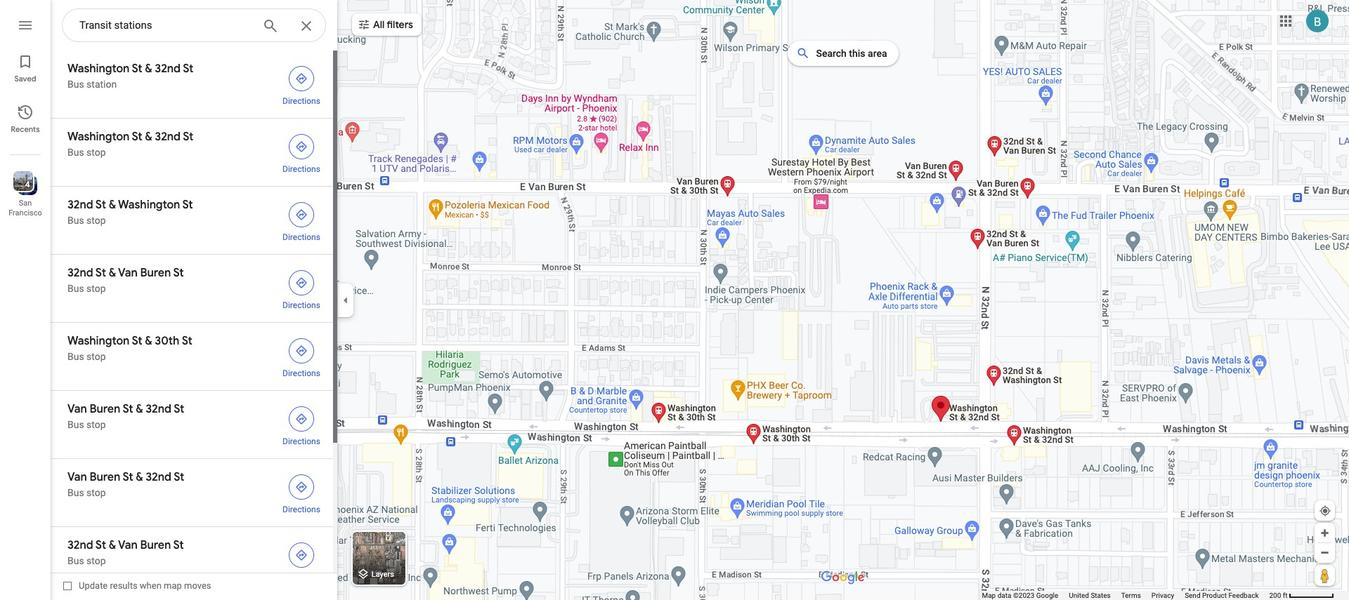Task type: locate. For each thing, give the bounding box(es) containing it.
8 directions button from the top
[[274, 539, 329, 584]]

200 ft button
[[1269, 592, 1334, 600]]

1 directions from the top
[[283, 96, 320, 106]]

zoom in image
[[1320, 528, 1330, 539]]

results
[[110, 581, 137, 592]]

san francisco
[[9, 199, 42, 218]]

directions
[[283, 96, 320, 106], [283, 164, 320, 174], [283, 233, 320, 242], [283, 301, 320, 311], [283, 369, 320, 379], [283, 437, 320, 447], [283, 505, 320, 515], [283, 573, 320, 583]]

6 directions from the top
[[283, 437, 320, 447]]

all filters button
[[352, 9, 422, 40]]

Transit stations field
[[62, 8, 326, 43]]

san
[[19, 199, 32, 208]]

google account: brad klo  
(klobrad84@gmail.com) image
[[1306, 10, 1329, 32]]

map
[[164, 581, 182, 592]]

update
[[79, 581, 108, 592]]

data
[[998, 592, 1012, 600]]

map data ©2023 google
[[982, 592, 1058, 600]]

directions image for fifth 'directions' button from the bottom of the results for transit stations feed
[[295, 277, 308, 290]]

5 directions from the top
[[283, 369, 320, 379]]

2 directions image from the top
[[295, 413, 308, 426]]

ft
[[1283, 592, 1288, 600]]

saved
[[14, 74, 36, 84]]

5 directions button from the top
[[274, 334, 329, 379]]

2 directions image from the top
[[295, 141, 308, 153]]

200
[[1269, 592, 1281, 600]]

directions image for 3rd 'directions' button
[[295, 209, 308, 221]]

search
[[816, 48, 847, 59]]

4 directions image from the top
[[295, 277, 308, 290]]

3 directions image from the top
[[295, 209, 308, 221]]

directions image
[[295, 345, 308, 358], [295, 413, 308, 426], [295, 481, 308, 494], [295, 550, 308, 562]]

product
[[1202, 592, 1227, 600]]

send
[[1185, 592, 1201, 600]]

directions button
[[274, 62, 329, 107], [274, 130, 329, 175], [274, 198, 329, 243], [274, 266, 329, 311], [274, 334, 329, 379], [274, 403, 329, 448], [274, 471, 329, 516], [274, 539, 329, 584]]

None field
[[79, 17, 251, 34]]

footer
[[982, 592, 1269, 601]]

recents button
[[0, 98, 51, 138]]

directions image for eighth 'directions' button from the bottom of the results for transit stations feed
[[295, 72, 308, 85]]

1 directions image from the top
[[295, 72, 308, 85]]

saved button
[[0, 48, 51, 87]]

send product feedback
[[1185, 592, 1259, 600]]

3 directions image from the top
[[295, 481, 308, 494]]

4 directions from the top
[[283, 301, 320, 311]]

filters
[[387, 18, 413, 31]]

1 directions image from the top
[[295, 345, 308, 358]]

6 directions button from the top
[[274, 403, 329, 448]]

4 directions image from the top
[[295, 550, 308, 562]]

200 ft
[[1269, 592, 1288, 600]]

list
[[0, 0, 51, 601]]

2 directions from the top
[[283, 164, 320, 174]]

directions image
[[295, 72, 308, 85], [295, 141, 308, 153], [295, 209, 308, 221], [295, 277, 308, 290]]

footer containing map data ©2023 google
[[982, 592, 1269, 601]]

united states
[[1069, 592, 1111, 600]]

None search field
[[62, 8, 326, 43]]



Task type: describe. For each thing, give the bounding box(es) containing it.
this
[[849, 48, 865, 59]]

list containing saved
[[0, 0, 51, 601]]

francisco
[[9, 209, 42, 218]]

search this area button
[[788, 41, 898, 66]]

directions image for second 'directions' button from the top of the results for transit stations feed
[[295, 141, 308, 153]]

map
[[982, 592, 996, 600]]

results for transit stations feed
[[51, 51, 337, 595]]

search this area
[[816, 48, 887, 59]]

recents
[[11, 124, 40, 134]]

4
[[25, 180, 30, 190]]

when
[[140, 581, 161, 592]]

7 directions button from the top
[[274, 471, 329, 516]]

1 directions button from the top
[[274, 62, 329, 107]]

none search field inside google maps element
[[62, 8, 326, 43]]

privacy button
[[1152, 592, 1174, 601]]

feedback
[[1229, 592, 1259, 600]]

all
[[373, 18, 385, 31]]

united states button
[[1069, 592, 1111, 601]]

Update results when map moves checkbox
[[63, 578, 211, 595]]

©2023
[[1013, 592, 1035, 600]]

2 directions button from the top
[[274, 130, 329, 175]]

menu image
[[17, 17, 34, 34]]

united
[[1069, 592, 1089, 600]]

3 directions button from the top
[[274, 198, 329, 243]]

zoom out image
[[1320, 548, 1330, 559]]

google maps element
[[0, 0, 1349, 601]]

4 directions button from the top
[[274, 266, 329, 311]]

4 places element
[[15, 178, 30, 191]]

area
[[868, 48, 887, 59]]

collapse side panel image
[[338, 293, 353, 308]]

states
[[1091, 592, 1111, 600]]

update results when map moves
[[79, 581, 211, 592]]

none field inside transit stations field
[[79, 17, 251, 34]]

footer inside google maps element
[[982, 592, 1269, 601]]

google
[[1036, 592, 1058, 600]]

show your location image
[[1319, 505, 1332, 518]]

send product feedback button
[[1185, 592, 1259, 601]]

show street view coverage image
[[1315, 566, 1335, 587]]

layers
[[372, 571, 394, 580]]

privacy
[[1152, 592, 1174, 600]]

3 directions from the top
[[283, 233, 320, 242]]

all filters
[[373, 18, 413, 31]]

terms button
[[1121, 592, 1141, 601]]

8 directions from the top
[[283, 573, 320, 583]]

terms
[[1121, 592, 1141, 600]]

7 directions from the top
[[283, 505, 320, 515]]

moves
[[184, 581, 211, 592]]



Task type: vqa. For each thing, say whether or not it's contained in the screenshot.
'Brighton'
no



